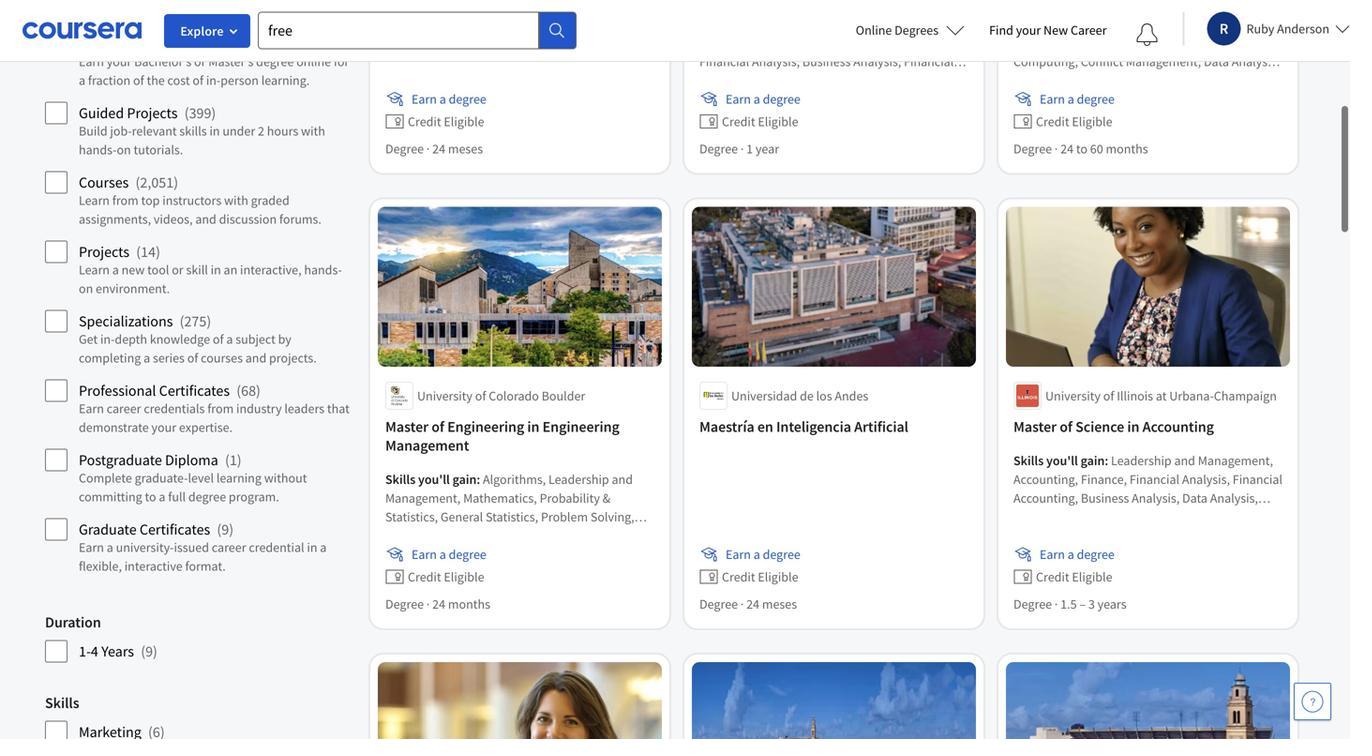 Task type: locate. For each thing, give the bounding box(es) containing it.
1 horizontal spatial career
[[212, 539, 246, 556]]

9 down product
[[140, 34, 148, 53]]

person
[[221, 72, 259, 88]]

instructors
[[163, 192, 222, 209]]

degree · 1.5 – 3 years
[[1014, 596, 1127, 613]]

1 horizontal spatial university
[[1046, 387, 1101, 404]]

2 university from the left
[[1046, 387, 1101, 404]]

1 horizontal spatial from
[[208, 400, 234, 417]]

0 vertical spatial or
[[194, 53, 206, 70]]

big
[[483, 15, 501, 32]]

your for find
[[1017, 22, 1042, 38]]

hands- down build
[[79, 141, 117, 158]]

career inside earn career credentials from industry leaders that demonstrate your expertise.
[[107, 400, 141, 417]]

1 vertical spatial career
[[212, 539, 246, 556]]

in right skills
[[210, 122, 220, 139]]

university for engineering
[[417, 387, 473, 404]]

0 vertical spatial career
[[107, 400, 141, 417]]

you'll for master of science in accounting
[[1047, 452, 1079, 469]]

your down credentials
[[152, 419, 176, 436]]

your up fraction
[[107, 53, 132, 70]]

in inside build job-relevant skills in under 2 hours with hands-on tutorials.
[[210, 122, 220, 139]]

gain down management at the bottom of the page
[[453, 471, 477, 488]]

:
[[1105, 15, 1109, 32], [1105, 452, 1109, 469], [477, 471, 481, 488]]

on left environment.
[[79, 280, 93, 297]]

1 horizontal spatial to
[[1077, 140, 1088, 157]]

: down master of engineering in engineering management
[[477, 471, 481, 488]]

to down graduate-
[[145, 488, 156, 505]]

skills right find
[[1014, 15, 1044, 32]]

2 learn from the top
[[79, 261, 110, 278]]

0 vertical spatial your
[[1017, 22, 1042, 38]]

0 horizontal spatial with
[[224, 192, 248, 209]]

0 vertical spatial with
[[301, 122, 325, 139]]

14
[[141, 242, 156, 261]]

of left science
[[1060, 417, 1073, 436]]

1 vertical spatial on
[[79, 280, 93, 297]]

and down subject
[[246, 349, 267, 366]]

0 vertical spatial certificates
[[159, 381, 230, 400]]

projects
[[127, 103, 178, 122], [79, 242, 130, 261]]

) up courses
[[207, 312, 211, 330]]

hands- right interactive,
[[304, 261, 342, 278]]

find
[[990, 22, 1014, 38]]

1-4 years ( 9 )
[[79, 642, 157, 661]]

learning product
[[45, 5, 155, 24]]

in inside earn a university-issued career credential in a flexible, interactive format.
[[307, 539, 318, 556]]

professional certificates ( 68 )
[[79, 381, 261, 400]]

0 horizontal spatial engineering
[[448, 417, 525, 436]]

with inside "learn from top instructors with graded assignments, videos, and discussion forums."
[[224, 192, 248, 209]]

hands- inside learn a new tool or skill in an interactive, hands- on environment.
[[304, 261, 342, 278]]

you'll down management at the bottom of the page
[[418, 471, 450, 488]]

your right find
[[1017, 22, 1042, 38]]

0 vertical spatial :
[[1105, 15, 1109, 32]]

of inside master of engineering in engineering management
[[432, 417, 445, 436]]

1 horizontal spatial on
[[117, 141, 131, 158]]

or right tool
[[172, 261, 184, 278]]

you'll for master of engineering in engineering management
[[418, 471, 450, 488]]

1 horizontal spatial hands-
[[304, 261, 342, 278]]

hands-
[[79, 141, 117, 158], [304, 261, 342, 278]]

in down colorado at the left bottom of page
[[528, 417, 540, 436]]

1 left the year
[[747, 140, 753, 157]]

university of illinois at urbana-champaign
[[1046, 387, 1278, 404]]

guided
[[79, 103, 124, 122]]

1 vertical spatial in-
[[100, 330, 115, 347]]

1 vertical spatial your
[[107, 53, 132, 70]]

career up "format."
[[212, 539, 246, 556]]

with inside build job-relevant skills in under 2 hours with hands-on tutorials.
[[301, 122, 325, 139]]

skills
[[1014, 15, 1044, 32], [1014, 452, 1044, 469], [386, 471, 416, 488], [45, 694, 79, 712]]

show notifications image
[[1137, 23, 1159, 46]]

your inside earn your bachelor's or master's degree online for a fraction of the cost of in-person learning.
[[107, 53, 132, 70]]

and inside get in-depth knowledge of a subject by completing a series of courses and projects.
[[246, 349, 267, 366]]

postgraduate
[[79, 451, 162, 469]]

0 horizontal spatial degrees
[[79, 34, 129, 53]]

your
[[1017, 22, 1042, 38], [107, 53, 132, 70], [152, 419, 176, 436]]

with up the discussion
[[224, 192, 248, 209]]

0 vertical spatial hands-
[[79, 141, 117, 158]]

skills you'll gain :
[[1014, 15, 1112, 32], [1014, 452, 1112, 469], [386, 471, 483, 488]]

1 horizontal spatial 1
[[747, 140, 753, 157]]

degrees down learning product
[[79, 34, 129, 53]]

of left illinois
[[1104, 387, 1115, 404]]

credit eligible
[[408, 113, 485, 130], [722, 113, 799, 130], [1037, 113, 1113, 130], [408, 568, 485, 585], [722, 568, 799, 585], [1037, 568, 1113, 585]]

: for accounting
[[1105, 452, 1109, 469]]

that
[[327, 400, 350, 417]]

with right hours at the left of page
[[301, 122, 325, 139]]

or down explore
[[194, 53, 206, 70]]

and
[[195, 210, 217, 227], [246, 349, 267, 366]]

1 horizontal spatial engineering
[[543, 417, 620, 436]]

) right skills
[[211, 103, 216, 122]]

degrees inside "learning product" group
[[79, 34, 129, 53]]

1 vertical spatial you'll
[[1047, 452, 1079, 469]]

1 vertical spatial gain
[[1081, 452, 1105, 469]]

in left an
[[211, 261, 221, 278]]

0 vertical spatial in-
[[206, 72, 221, 88]]

program.
[[229, 488, 279, 505]]

2 horizontal spatial your
[[1017, 22, 1042, 38]]

and down instructors
[[195, 210, 217, 227]]

explore
[[180, 23, 224, 39]]

2 vertical spatial you'll
[[418, 471, 450, 488]]

60
[[1091, 140, 1104, 157]]

0 vertical spatial 1
[[747, 140, 753, 157]]

certificates up the expertise. on the bottom of page
[[159, 381, 230, 400]]

inteligencia
[[777, 417, 852, 436]]

boulder
[[542, 387, 586, 404]]

forums.
[[279, 210, 322, 227]]

0 horizontal spatial degree · 24 meses
[[386, 140, 483, 157]]

flexible,
[[79, 558, 122, 574]]

gain down science
[[1081, 452, 1105, 469]]

1 vertical spatial from
[[208, 400, 234, 417]]

graduate-
[[135, 469, 188, 486]]

career inside earn a university-issued career credential in a flexible, interactive format.
[[212, 539, 246, 556]]

master of engineering in engineering management link
[[386, 417, 655, 455]]

to left 60
[[1077, 140, 1088, 157]]

certificates
[[159, 381, 230, 400], [140, 520, 210, 539]]

skill
[[186, 261, 208, 278]]

1 vertical spatial hands-
[[304, 261, 342, 278]]

university up science
[[1046, 387, 1101, 404]]

0 vertical spatial meses
[[448, 140, 483, 157]]

1 vertical spatial to
[[145, 488, 156, 505]]

a inside learn a new tool or skill in an interactive, hands- on environment.
[[112, 261, 119, 278]]

year
[[756, 140, 780, 157]]

) left leaders
[[256, 381, 261, 400]]

1 vertical spatial skills you'll gain :
[[1014, 452, 1112, 469]]

1 horizontal spatial with
[[301, 122, 325, 139]]

skills down 1-
[[45, 694, 79, 712]]

years
[[1098, 596, 1127, 613]]

1 university from the left
[[417, 387, 473, 404]]

degree · 1 year
[[700, 140, 780, 157]]

1 horizontal spatial months
[[1107, 140, 1149, 157]]

hands- inside build job-relevant skills in under 2 hours with hands-on tutorials.
[[79, 141, 117, 158]]

degree
[[386, 140, 424, 157], [700, 140, 738, 157], [1014, 140, 1053, 157], [386, 596, 424, 613], [700, 596, 738, 613], [1014, 596, 1053, 613]]

0 horizontal spatial master
[[386, 417, 429, 436]]

degrees right online
[[895, 22, 939, 38]]

skills you'll gain : right find
[[1014, 15, 1112, 32]]

hours
[[267, 122, 299, 139]]

) right years
[[153, 642, 157, 661]]

0 horizontal spatial your
[[107, 53, 132, 70]]

0 horizontal spatial career
[[107, 400, 141, 417]]

hands- for projects ( 14 )
[[304, 261, 342, 278]]

0 vertical spatial learn
[[79, 192, 110, 209]]

0 horizontal spatial to
[[145, 488, 156, 505]]

1 horizontal spatial your
[[152, 419, 176, 436]]

learn from top instructors with graded assignments, videos, and discussion forums.
[[79, 192, 322, 227]]

en
[[758, 417, 774, 436]]

engineering
[[448, 417, 525, 436], [543, 417, 620, 436]]

projects down the
[[127, 103, 178, 122]]

master for master of science in accounting
[[1014, 417, 1057, 436]]

certificates down full
[[140, 520, 210, 539]]

from up "assignments,"
[[112, 192, 139, 209]]

1 horizontal spatial master
[[1014, 417, 1057, 436]]

0 vertical spatial months
[[1107, 140, 1149, 157]]

degree · 24 to 60 months
[[1014, 140, 1149, 157]]

1 vertical spatial certificates
[[140, 520, 210, 539]]

de
[[800, 387, 814, 404]]

1 horizontal spatial degrees
[[895, 22, 939, 38]]

you'll right find
[[1047, 15, 1079, 32]]

: for engineering
[[477, 471, 481, 488]]

0 vertical spatial gain
[[1081, 15, 1105, 32]]

gain right new
[[1081, 15, 1105, 32]]

2 vertical spatial skills you'll gain :
[[386, 471, 483, 488]]

engineering down university of colorado boulder on the bottom left of the page
[[448, 417, 525, 436]]

0 horizontal spatial in-
[[100, 330, 115, 347]]

1 vertical spatial or
[[172, 261, 184, 278]]

learn for projects ( 14 )
[[79, 261, 110, 278]]

1 horizontal spatial and
[[246, 349, 267, 366]]

skills you'll gain : for master of engineering in engineering management
[[386, 471, 483, 488]]

1 horizontal spatial meses
[[763, 596, 798, 613]]

: left show notifications icon
[[1105, 15, 1109, 32]]

assignments,
[[79, 210, 151, 227]]

learn left the new
[[79, 261, 110, 278]]

1 horizontal spatial degree · 24 meses
[[700, 596, 798, 613]]

credit
[[408, 113, 442, 130], [722, 113, 756, 130], [1037, 113, 1070, 130], [408, 568, 442, 585], [722, 568, 756, 585], [1037, 568, 1070, 585]]

from inside earn career credentials from industry leaders that demonstrate your expertise.
[[208, 400, 234, 417]]

None search field
[[258, 12, 577, 49]]

2 vertical spatial gain
[[453, 471, 477, 488]]

depth
[[115, 330, 147, 347]]

: down science
[[1105, 452, 1109, 469]]

certificates for professional certificates
[[159, 381, 230, 400]]

0 horizontal spatial 1
[[230, 451, 237, 469]]

build job-relevant skills in under 2 hours with hands-on tutorials.
[[79, 122, 325, 158]]

skills you'll gain : for master of science in accounting
[[1014, 452, 1112, 469]]

learn up "assignments,"
[[79, 192, 110, 209]]

–
[[1080, 596, 1086, 613]]

in
[[210, 122, 220, 139], [211, 261, 221, 278], [528, 417, 540, 436], [1128, 417, 1140, 436], [307, 539, 318, 556]]

1 vertical spatial with
[[224, 192, 248, 209]]

you'll down science
[[1047, 452, 1079, 469]]

gain for engineering
[[453, 471, 477, 488]]

in inside learn a new tool or skill in an interactive, hands- on environment.
[[211, 261, 221, 278]]

0 vertical spatial you'll
[[1047, 15, 1079, 32]]

from inside "learn from top instructors with graded assignments, videos, and discussion forums."
[[112, 192, 139, 209]]

earn inside earn career credentials from industry leaders that demonstrate your expertise.
[[79, 400, 104, 417]]

1 learn from the top
[[79, 192, 110, 209]]

0 horizontal spatial or
[[172, 261, 184, 278]]

0 vertical spatial from
[[112, 192, 139, 209]]

degree inside earn your bachelor's or master's degree online for a fraction of the cost of in-person learning.
[[256, 53, 294, 70]]

professional
[[79, 381, 156, 400]]

learn for courses ( 2,051 )
[[79, 192, 110, 209]]

0 vertical spatial projects
[[127, 103, 178, 122]]

2 master from the left
[[1014, 417, 1057, 436]]

earn inside earn your bachelor's or master's degree online for a fraction of the cost of in-person learning.
[[79, 53, 104, 70]]

1 vertical spatial :
[[1105, 452, 1109, 469]]

learning
[[45, 5, 101, 24]]

24
[[433, 140, 446, 157], [1061, 140, 1074, 157], [433, 596, 446, 613], [747, 596, 760, 613]]

degree · 24 months
[[386, 596, 491, 613]]

on inside build job-relevant skills in under 2 hours with hands-on tutorials.
[[117, 141, 131, 158]]

skills you'll gain : down management at the bottom of the page
[[386, 471, 483, 488]]

2 engineering from the left
[[543, 417, 620, 436]]

master of science in accounting link
[[1014, 417, 1283, 436]]

9 right issued
[[222, 520, 229, 539]]

1 vertical spatial 1
[[230, 451, 237, 469]]

with
[[301, 122, 325, 139], [224, 192, 248, 209]]

in- down master's
[[206, 72, 221, 88]]

skills down master of science in accounting on the bottom right
[[1014, 452, 1044, 469]]

0 horizontal spatial and
[[195, 210, 217, 227]]

from
[[112, 192, 139, 209], [208, 400, 234, 417]]

0 horizontal spatial from
[[112, 192, 139, 209]]

( inside duration group
[[141, 642, 145, 661]]

demonstrate
[[79, 419, 149, 436]]

or inside learn a new tool or skill in an interactive, hands- on environment.
[[172, 261, 184, 278]]

0 vertical spatial degree · 24 meses
[[386, 140, 483, 157]]

skills you'll gain : down science
[[1014, 452, 1112, 469]]

master inside master of engineering in engineering management
[[386, 417, 429, 436]]

0 vertical spatial on
[[117, 141, 131, 158]]

1 master from the left
[[386, 417, 429, 436]]

2,051
[[140, 173, 174, 192]]

in- up completing
[[100, 330, 115, 347]]

new
[[122, 261, 145, 278]]

0 vertical spatial skills you'll gain :
[[1014, 15, 1112, 32]]

in right 'credential'
[[307, 539, 318, 556]]

tutorials.
[[134, 141, 183, 158]]

on inside learn a new tool or skill in an interactive, hands- on environment.
[[79, 280, 93, 297]]

1 horizontal spatial in-
[[206, 72, 221, 88]]

2 vertical spatial :
[[477, 471, 481, 488]]

degrees ( 9
[[79, 34, 148, 53]]

projects down "assignments,"
[[79, 242, 130, 261]]

0 vertical spatial and
[[195, 210, 217, 227]]

career
[[107, 400, 141, 417], [212, 539, 246, 556]]

management
[[386, 436, 469, 455]]

engineering down boulder
[[543, 417, 620, 436]]

career up demonstrate
[[107, 400, 141, 417]]

from up the expertise. on the bottom of page
[[208, 400, 234, 417]]

artificial
[[855, 417, 909, 436]]

to
[[1077, 140, 1088, 157], [145, 488, 156, 505]]

a inside earn your bachelor's or master's degree online for a fraction of the cost of in-person learning.
[[79, 72, 85, 88]]

0 horizontal spatial on
[[79, 280, 93, 297]]

1 horizontal spatial or
[[194, 53, 206, 70]]

guided projects ( 399 )
[[79, 103, 216, 122]]

·
[[427, 140, 430, 157], [741, 140, 744, 157], [1055, 140, 1059, 157], [427, 596, 430, 613], [741, 596, 744, 613], [1055, 596, 1059, 613]]

university up management at the bottom of the page
[[417, 387, 473, 404]]

coursera image
[[23, 15, 142, 45]]

2 vertical spatial 9
[[145, 642, 153, 661]]

of down university of colorado boulder on the bottom left of the page
[[432, 417, 445, 436]]

2 vertical spatial your
[[152, 419, 176, 436]]

1 right level
[[230, 451, 237, 469]]

0 horizontal spatial months
[[448, 596, 491, 613]]

What do you want to learn? text field
[[258, 12, 539, 49]]

9 right years
[[145, 642, 153, 661]]

a inside complete graduate-level learning without committing to a full degree program.
[[159, 488, 166, 505]]

meses
[[448, 140, 483, 157], [763, 596, 798, 613]]

1 vertical spatial learn
[[79, 261, 110, 278]]

1 inside "learning product" group
[[230, 451, 237, 469]]

0 horizontal spatial university
[[417, 387, 473, 404]]

learn inside "learn from top instructors with graded assignments, videos, and discussion forums."
[[79, 192, 110, 209]]

earn a degree
[[412, 90, 487, 107], [726, 90, 801, 107], [1040, 90, 1115, 107], [412, 546, 487, 563], [726, 546, 801, 563], [1040, 546, 1115, 563]]

on down "job-"
[[117, 141, 131, 158]]

1 vertical spatial 9
[[222, 520, 229, 539]]

learn inside learn a new tool or skill in an interactive, hands- on environment.
[[79, 261, 110, 278]]

0 horizontal spatial hands-
[[79, 141, 117, 158]]

environment.
[[96, 280, 170, 297]]

1 vertical spatial and
[[246, 349, 267, 366]]

degrees
[[895, 22, 939, 38], [79, 34, 129, 53]]

0 vertical spatial to
[[1077, 140, 1088, 157]]



Task type: describe. For each thing, give the bounding box(es) containing it.
planning
[[595, 15, 644, 32]]

1 vertical spatial projects
[[79, 242, 130, 261]]

build
[[79, 122, 108, 139]]

committing
[[79, 488, 142, 505]]

completing
[[79, 349, 141, 366]]

1.5
[[1061, 596, 1078, 613]]

master's
[[209, 53, 254, 70]]

master of engineering in engineering management
[[386, 417, 620, 455]]

new
[[1044, 22, 1069, 38]]

in- inside get in-depth knowledge of a subject by completing a series of courses and projects.
[[100, 330, 115, 347]]

gain for accounting
[[1081, 452, 1105, 469]]

degrees inside online degrees popup button
[[895, 22, 939, 38]]

online
[[297, 53, 331, 70]]

of right cost
[[193, 72, 204, 88]]

certificates for graduate certificates
[[140, 520, 210, 539]]

by
[[278, 330, 292, 347]]

level
[[188, 469, 214, 486]]

maestría en inteligencia artificial
[[700, 417, 909, 436]]

graded
[[251, 192, 290, 209]]

get in-depth knowledge of a subject by completing a series of courses and projects.
[[79, 330, 317, 366]]

ruby anderson
[[1247, 20, 1330, 37]]

duration
[[45, 613, 101, 632]]

marketing,
[[535, 15, 593, 32]]

) right top
[[174, 173, 178, 192]]

andes
[[835, 387, 869, 404]]

9 inside duration group
[[145, 642, 153, 661]]

of down knowledge
[[187, 349, 198, 366]]

your inside earn career credentials from industry leaders that demonstrate your expertise.
[[152, 419, 176, 436]]

discussion
[[219, 210, 277, 227]]

master for master of engineering in engineering management
[[386, 417, 429, 436]]

) down program.
[[229, 520, 234, 539]]

explore button
[[164, 14, 250, 48]]

ruby
[[1247, 20, 1275, 37]]

postgraduate diploma ( 1 )
[[79, 451, 242, 469]]

degree inside complete graduate-level learning without committing to a full degree program.
[[188, 488, 226, 505]]

68
[[241, 381, 256, 400]]

1 vertical spatial months
[[448, 596, 491, 613]]

online
[[856, 22, 893, 38]]

help center image
[[1302, 690, 1325, 713]]

learning product group
[[45, 5, 352, 583]]

to inside complete graduate-level learning without committing to a full degree program.
[[145, 488, 156, 505]]

learning
[[217, 469, 262, 486]]

earn a university-issued career credential in a flexible, interactive format.
[[79, 539, 327, 574]]

duration group
[[45, 613, 352, 664]]

) inside duration group
[[153, 642, 157, 661]]

format.
[[185, 558, 226, 574]]

399
[[189, 103, 211, 122]]

of left colorado at the left bottom of page
[[475, 387, 486, 404]]

your for earn
[[107, 53, 132, 70]]

find your new career link
[[980, 19, 1117, 42]]

0 vertical spatial 9
[[140, 34, 148, 53]]

1-
[[79, 642, 91, 661]]

for
[[334, 53, 349, 70]]

career
[[1071, 22, 1107, 38]]

universidad
[[732, 387, 798, 404]]

on for guided
[[117, 141, 131, 158]]

skills group
[[45, 694, 352, 739]]

university for science
[[1046, 387, 1101, 404]]

videos,
[[154, 210, 193, 227]]

on for projects
[[79, 280, 93, 297]]

an
[[224, 261, 238, 278]]

) right the new
[[156, 242, 160, 261]]

specializations ( 275 )
[[79, 312, 211, 330]]

industry
[[236, 400, 282, 417]]

years
[[101, 642, 134, 661]]

credential
[[249, 539, 305, 556]]

0 horizontal spatial meses
[[448, 140, 483, 157]]

leaders
[[285, 400, 325, 417]]

under
[[223, 122, 255, 139]]

find your new career
[[990, 22, 1107, 38]]

universidad de los andes
[[732, 387, 869, 404]]

product
[[104, 5, 155, 24]]

of up courses
[[213, 330, 224, 347]]

complete graduate-level learning without committing to a full degree program.
[[79, 469, 307, 505]]

hands- for guided projects ( 399 )
[[79, 141, 117, 158]]

learning.
[[261, 72, 310, 88]]

in- inside earn your bachelor's or master's degree online for a fraction of the cost of in-person learning.
[[206, 72, 221, 88]]

in inside master of engineering in engineering management
[[528, 417, 540, 436]]

series
[[153, 349, 185, 366]]

projects ( 14 )
[[79, 242, 160, 261]]

courses
[[79, 173, 129, 192]]

bachelor's
[[134, 53, 192, 70]]

1 engineering from the left
[[448, 417, 525, 436]]

earn inside earn a university-issued career credential in a flexible, interactive format.
[[79, 539, 104, 556]]

university of colorado boulder
[[417, 387, 586, 404]]

full
[[168, 488, 186, 505]]

graduate certificates ( 9 )
[[79, 520, 234, 539]]

1 vertical spatial meses
[[763, 596, 798, 613]]

skills down management at the bottom of the page
[[386, 471, 416, 488]]

) up program.
[[237, 451, 242, 469]]

without
[[264, 469, 307, 486]]

tool
[[147, 261, 169, 278]]

skills inside group
[[45, 694, 79, 712]]

diploma
[[165, 451, 218, 469]]

complete
[[79, 469, 132, 486]]

learn a new tool or skill in an interactive, hands- on environment.
[[79, 261, 342, 297]]

specializations
[[79, 312, 173, 330]]

1 vertical spatial degree · 24 meses
[[700, 596, 798, 613]]

big data, marketing, planning
[[483, 15, 644, 32]]

in down illinois
[[1128, 417, 1140, 436]]

issued
[[174, 539, 209, 556]]

anderson
[[1278, 20, 1330, 37]]

or inside earn your bachelor's or master's degree online for a fraction of the cost of in-person learning.
[[194, 53, 206, 70]]

colorado
[[489, 387, 539, 404]]

accounting
[[1143, 417, 1215, 436]]

of left the
[[133, 72, 144, 88]]

online degrees button
[[841, 9, 980, 51]]

expertise.
[[179, 419, 233, 436]]

3
[[1089, 596, 1096, 613]]

skills
[[180, 122, 207, 139]]

maestría en inteligencia artificial link
[[700, 417, 969, 436]]

credentials
[[144, 400, 205, 417]]

relevant
[[132, 122, 177, 139]]

maestría
[[700, 417, 755, 436]]

interactive,
[[240, 261, 302, 278]]

science
[[1076, 417, 1125, 436]]

2
[[258, 122, 265, 139]]

cost
[[168, 72, 190, 88]]

and inside "learn from top instructors with graded assignments, videos, and discussion forums."
[[195, 210, 217, 227]]

courses ( 2,051 )
[[79, 173, 178, 192]]



Task type: vqa. For each thing, say whether or not it's contained in the screenshot.
or within Earn your Bachelor's or Master's degree online for a fraction of the cost of in-person learning.
yes



